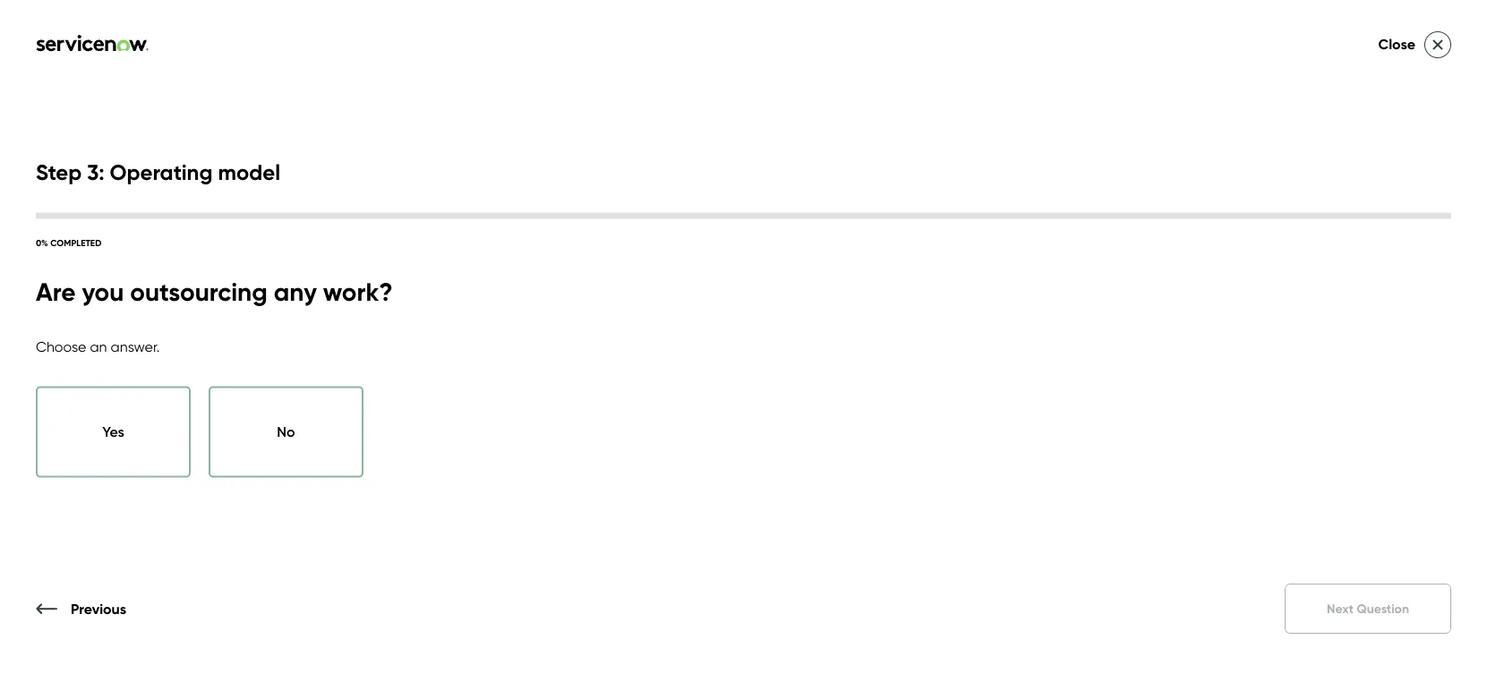 Task type: locate. For each thing, give the bounding box(es) containing it.
no
[[277, 423, 295, 440]]

team
[[1214, 196, 1322, 249]]

answer.
[[111, 338, 160, 356]]

are you outsourcing any work?
[[36, 276, 393, 307]]

outsourcing
[[130, 276, 268, 307]]

yes
[[102, 423, 124, 440]]

close
[[1379, 36, 1416, 53]]

step
[[36, 159, 82, 185]]

0%
[[36, 237, 48, 248]]

estimator
[[790, 252, 979, 305]]



Task type: vqa. For each thing, say whether or not it's contained in the screenshot.
Choose
yes



Task type: describe. For each thing, give the bounding box(es) containing it.
work?
[[323, 276, 393, 307]]

operating
[[110, 159, 213, 185]]

3:
[[87, 159, 104, 185]]

any
[[274, 276, 317, 307]]

servicenow platform team estimator
[[790, 196, 1322, 305]]

servicenow
[[790, 196, 1024, 249]]

0% completed
[[36, 237, 101, 248]]

platform
[[1035, 196, 1203, 249]]

an
[[90, 338, 107, 356]]

you
[[82, 276, 124, 307]]

model
[[218, 159, 280, 185]]

step 3: operating model
[[36, 159, 280, 185]]

are
[[36, 276, 76, 307]]

completed
[[50, 237, 101, 248]]

previous
[[71, 600, 126, 617]]

choose an answer.
[[36, 338, 160, 356]]

choose
[[36, 338, 86, 356]]



